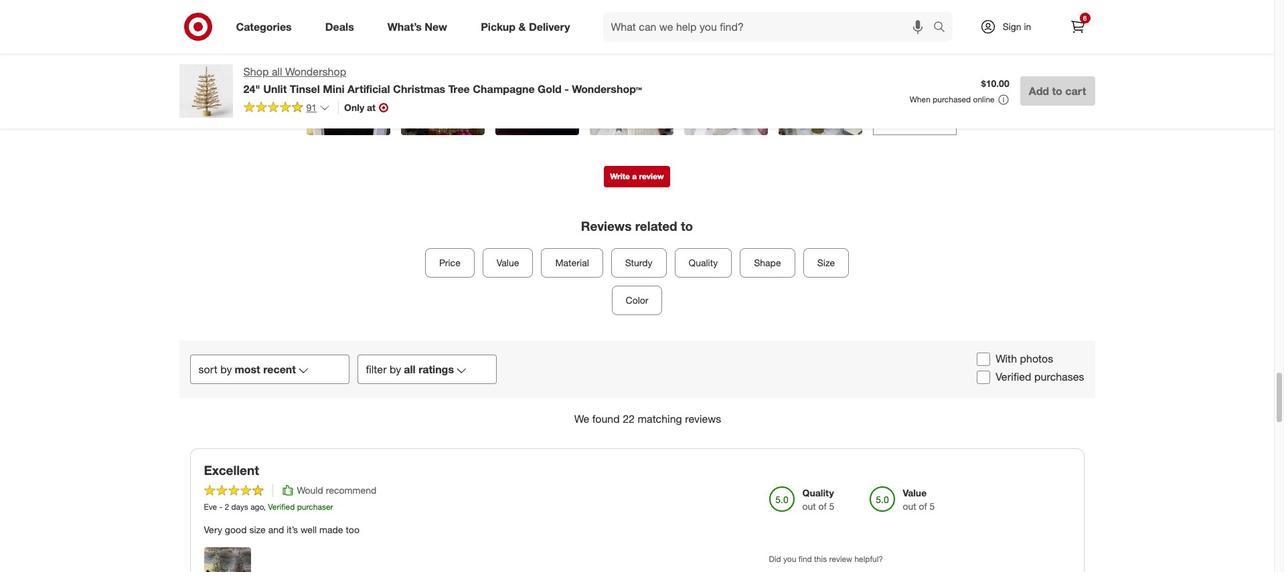 Task type: vqa. For each thing, say whether or not it's contained in the screenshot.
at
yes



Task type: locate. For each thing, give the bounding box(es) containing it.
to
[[1052, 84, 1063, 98], [681, 218, 693, 234]]

only
[[344, 102, 364, 113]]

of down quality
[[819, 501, 827, 512]]

-
[[565, 82, 569, 96], [219, 502, 222, 512]]

did
[[769, 554, 781, 564]]

verified right the ,
[[268, 502, 295, 512]]

and
[[268, 524, 284, 536]]

purchases
[[1035, 371, 1085, 384]]

value button
[[483, 249, 533, 278]]

1 of from the left
[[819, 501, 827, 512]]

pickup & delivery
[[481, 20, 570, 33]]

image of 24" unlit tinsel mini artificial christmas tree champagne gold - wondershop™ image
[[179, 64, 233, 118]]

filter
[[366, 363, 387, 377]]

1 horizontal spatial 5
[[930, 501, 935, 512]]

6
[[1083, 14, 1087, 22]]

1 vertical spatial images
[[915, 94, 945, 105]]

see
[[895, 81, 911, 92]]

0 vertical spatial verified
[[996, 371, 1032, 384]]

made
[[319, 524, 343, 536]]

1 vertical spatial -
[[219, 502, 222, 512]]

would recommend
[[297, 485, 377, 496]]

review images
[[592, 19, 683, 35]]

gold
[[538, 82, 562, 96]]

quality button
[[675, 249, 732, 278]]

guest review image 2 of 12, zoom in image
[[401, 51, 485, 135]]

tree
[[448, 82, 470, 96]]

online
[[973, 94, 995, 104]]

1 horizontal spatial -
[[565, 82, 569, 96]]

out for value out of 5
[[903, 501, 917, 512]]

filter by all ratings
[[366, 363, 454, 377]]

shop
[[243, 65, 269, 78]]

size
[[249, 524, 266, 536]]

out inside value out of 5
[[903, 501, 917, 512]]

all up unlit
[[272, 65, 282, 78]]

1 out from the left
[[803, 501, 816, 512]]

0 horizontal spatial images
[[639, 19, 683, 35]]

value out of 5
[[903, 487, 935, 512]]

price
[[439, 257, 461, 269]]

0 horizontal spatial 5
[[830, 501, 835, 512]]

verified down with
[[996, 371, 1032, 384]]

guest review image 6 of 12, zoom in image
[[779, 51, 863, 135]]

5 for value out of 5
[[930, 501, 935, 512]]

out for quality out of 5
[[803, 501, 816, 512]]

5 inside value out of 5
[[930, 501, 935, 512]]

search button
[[927, 12, 959, 44]]

would
[[297, 485, 323, 496]]

1 horizontal spatial out
[[903, 501, 917, 512]]

to right add
[[1052, 84, 1063, 98]]

deals link
[[314, 12, 371, 42]]

5 inside quality out of 5
[[830, 501, 835, 512]]

2
[[225, 502, 229, 512]]

images right review
[[639, 19, 683, 35]]

What can we help you find? suggestions appear below search field
[[603, 12, 937, 42]]

to right related
[[681, 218, 693, 234]]

0 horizontal spatial of
[[819, 501, 827, 512]]

0 horizontal spatial review
[[639, 171, 664, 181]]

what's new link
[[376, 12, 464, 42]]

of for value
[[919, 501, 927, 512]]

size button
[[803, 249, 849, 278]]

1 vertical spatial to
[[681, 218, 693, 234]]

by right sort
[[221, 363, 232, 377]]

review inside "button"
[[639, 171, 664, 181]]

With photos checkbox
[[977, 353, 991, 366]]

2 of from the left
[[919, 501, 927, 512]]

91
[[306, 102, 317, 113]]

0 vertical spatial all
[[272, 65, 282, 78]]

of down value
[[919, 501, 927, 512]]

0 vertical spatial images
[[639, 19, 683, 35]]

1 5 from the left
[[830, 501, 835, 512]]

2 5 from the left
[[930, 501, 935, 512]]

well
[[301, 524, 317, 536]]

1 by from the left
[[221, 363, 232, 377]]

review inside the see more review images
[[885, 94, 912, 105]]

out inside quality out of 5
[[803, 501, 816, 512]]

1 horizontal spatial by
[[390, 363, 401, 377]]

quality out of 5
[[803, 487, 835, 512]]

review
[[885, 94, 912, 105], [639, 171, 664, 181], [829, 554, 853, 564]]

1 vertical spatial review
[[639, 171, 664, 181]]

you
[[784, 554, 797, 564]]

out down quality
[[803, 501, 816, 512]]

0 vertical spatial to
[[1052, 84, 1063, 98]]

5
[[830, 501, 835, 512], [930, 501, 935, 512]]

1 vertical spatial all
[[404, 363, 416, 377]]

material
[[555, 257, 589, 269]]

0 vertical spatial review
[[885, 94, 912, 105]]

of inside quality out of 5
[[819, 501, 827, 512]]

2 out from the left
[[903, 501, 917, 512]]

0 horizontal spatial by
[[221, 363, 232, 377]]

only at
[[344, 102, 376, 113]]

2 by from the left
[[390, 363, 401, 377]]

0 vertical spatial -
[[565, 82, 569, 96]]

quality
[[803, 487, 834, 499]]

a
[[632, 171, 637, 181]]

images inside the see more review images
[[915, 94, 945, 105]]

guest review image 1 of 12, zoom in image
[[307, 51, 390, 135]]

new
[[425, 20, 447, 33]]

91 link
[[243, 101, 330, 116]]

out down value
[[903, 501, 917, 512]]

6 link
[[1063, 12, 1093, 42]]

review right a
[[639, 171, 664, 181]]

of inside value out of 5
[[919, 501, 927, 512]]

1 horizontal spatial review
[[829, 554, 853, 564]]

- right gold
[[565, 82, 569, 96]]

review right the this
[[829, 554, 853, 564]]

0 horizontal spatial all
[[272, 65, 282, 78]]

2 horizontal spatial review
[[885, 94, 912, 105]]

write
[[610, 171, 630, 181]]

0 horizontal spatial out
[[803, 501, 816, 512]]

color
[[626, 295, 649, 306]]

find
[[799, 554, 812, 564]]

by for sort by
[[221, 363, 232, 377]]

guest review image 3 of 12, zoom in image
[[496, 51, 579, 135]]

0 horizontal spatial verified
[[268, 502, 295, 512]]

1 horizontal spatial of
[[919, 501, 927, 512]]

2 vertical spatial review
[[829, 554, 853, 564]]

see more review images button
[[873, 51, 957, 135]]

days
[[231, 502, 248, 512]]

Verified purchases checkbox
[[977, 371, 991, 384]]

most
[[235, 363, 260, 377]]

write a review button
[[604, 166, 670, 187]]

sort by most recent
[[199, 363, 296, 377]]

excellent
[[204, 463, 259, 478]]

all
[[272, 65, 282, 78], [404, 363, 416, 377]]

reviews
[[685, 413, 721, 426]]

value
[[497, 257, 519, 269]]

with
[[996, 353, 1017, 366]]

reviews
[[581, 218, 632, 234]]

review down "see"
[[885, 94, 912, 105]]

all left ratings
[[404, 363, 416, 377]]

deals
[[325, 20, 354, 33]]

1 vertical spatial verified
[[268, 502, 295, 512]]

good
[[225, 524, 247, 536]]

review for write a review
[[639, 171, 664, 181]]

1 horizontal spatial to
[[1052, 84, 1063, 98]]

out
[[803, 501, 816, 512], [903, 501, 917, 512]]

by right filter
[[390, 363, 401, 377]]

guest review image 4 of 12, zoom in image
[[590, 51, 674, 135]]

images down more
[[915, 94, 945, 105]]

when purchased online
[[910, 94, 995, 104]]

wondershop™
[[572, 82, 642, 96]]

ratings
[[419, 363, 454, 377]]

1 horizontal spatial all
[[404, 363, 416, 377]]

delivery
[[529, 20, 570, 33]]

- left '2'
[[219, 502, 222, 512]]

1 horizontal spatial images
[[915, 94, 945, 105]]

all inside shop all wondershop 24" unlit tinsel mini artificial christmas tree champagne gold - wondershop™
[[272, 65, 282, 78]]

24"
[[243, 82, 260, 96]]

add to cart button
[[1020, 76, 1095, 106]]



Task type: describe. For each thing, give the bounding box(es) containing it.
review for see more review images
[[885, 94, 912, 105]]

categories
[[236, 20, 292, 33]]

22
[[623, 413, 635, 426]]

&
[[519, 20, 526, 33]]

eve - 2 days ago , verified purchaser
[[204, 502, 333, 512]]

search
[[927, 21, 959, 35]]

0 horizontal spatial -
[[219, 502, 222, 512]]

did you find this review helpful?
[[769, 554, 883, 564]]

we found 22 matching reviews
[[574, 413, 721, 426]]

add
[[1029, 84, 1049, 98]]

found
[[592, 413, 620, 426]]

pickup
[[481, 20, 516, 33]]

sign
[[1003, 21, 1022, 32]]

1 horizontal spatial verified
[[996, 371, 1032, 384]]

,
[[264, 502, 266, 512]]

mini
[[323, 82, 345, 96]]

add to cart
[[1029, 84, 1087, 98]]

sign in link
[[969, 12, 1052, 42]]

related
[[635, 218, 678, 234]]

reviews related to
[[581, 218, 693, 234]]

of for quality
[[819, 501, 827, 512]]

quality
[[689, 257, 718, 269]]

helpful?
[[855, 554, 883, 564]]

cart
[[1066, 84, 1087, 98]]

categories link
[[225, 12, 309, 42]]

recent
[[263, 363, 296, 377]]

eve
[[204, 502, 217, 512]]

sort
[[199, 363, 218, 377]]

christmas
[[393, 82, 445, 96]]

guest review image 1 of 1, zoom in image
[[204, 548, 251, 573]]

see more review images
[[885, 81, 945, 105]]

material button
[[541, 249, 603, 278]]

sturdy
[[625, 257, 653, 269]]

too
[[346, 524, 360, 536]]

$10.00
[[982, 78, 1010, 89]]

very
[[204, 524, 222, 536]]

write a review
[[610, 171, 664, 181]]

verified purchases
[[996, 371, 1085, 384]]

by for filter by
[[390, 363, 401, 377]]

shape button
[[740, 249, 795, 278]]

unlit
[[263, 82, 287, 96]]

price button
[[425, 249, 475, 278]]

sturdy button
[[611, 249, 667, 278]]

with photos
[[996, 353, 1054, 366]]

- inside shop all wondershop 24" unlit tinsel mini artificial christmas tree champagne gold - wondershop™
[[565, 82, 569, 96]]

what's
[[388, 20, 422, 33]]

recommend
[[326, 485, 377, 496]]

champagne
[[473, 82, 535, 96]]

sign in
[[1003, 21, 1032, 32]]

5 for quality out of 5
[[830, 501, 835, 512]]

ago
[[251, 502, 264, 512]]

shape
[[754, 257, 781, 269]]

purchased
[[933, 94, 971, 104]]

we
[[574, 413, 590, 426]]

very good size and it's well made too
[[204, 524, 360, 536]]

size
[[818, 257, 835, 269]]

purchaser
[[297, 502, 333, 512]]

pickup & delivery link
[[470, 12, 587, 42]]

at
[[367, 102, 376, 113]]

what's new
[[388, 20, 447, 33]]

photos
[[1020, 353, 1054, 366]]

value
[[903, 487, 927, 499]]

to inside button
[[1052, 84, 1063, 98]]

shop all wondershop 24" unlit tinsel mini artificial christmas tree champagne gold - wondershop™
[[243, 65, 642, 96]]

guest review image 5 of 12, zoom in image
[[684, 51, 768, 135]]

when
[[910, 94, 931, 104]]

color button
[[612, 286, 663, 316]]

artificial
[[348, 82, 390, 96]]

tinsel
[[290, 82, 320, 96]]

in
[[1024, 21, 1032, 32]]

0 horizontal spatial to
[[681, 218, 693, 234]]

matching
[[638, 413, 682, 426]]



